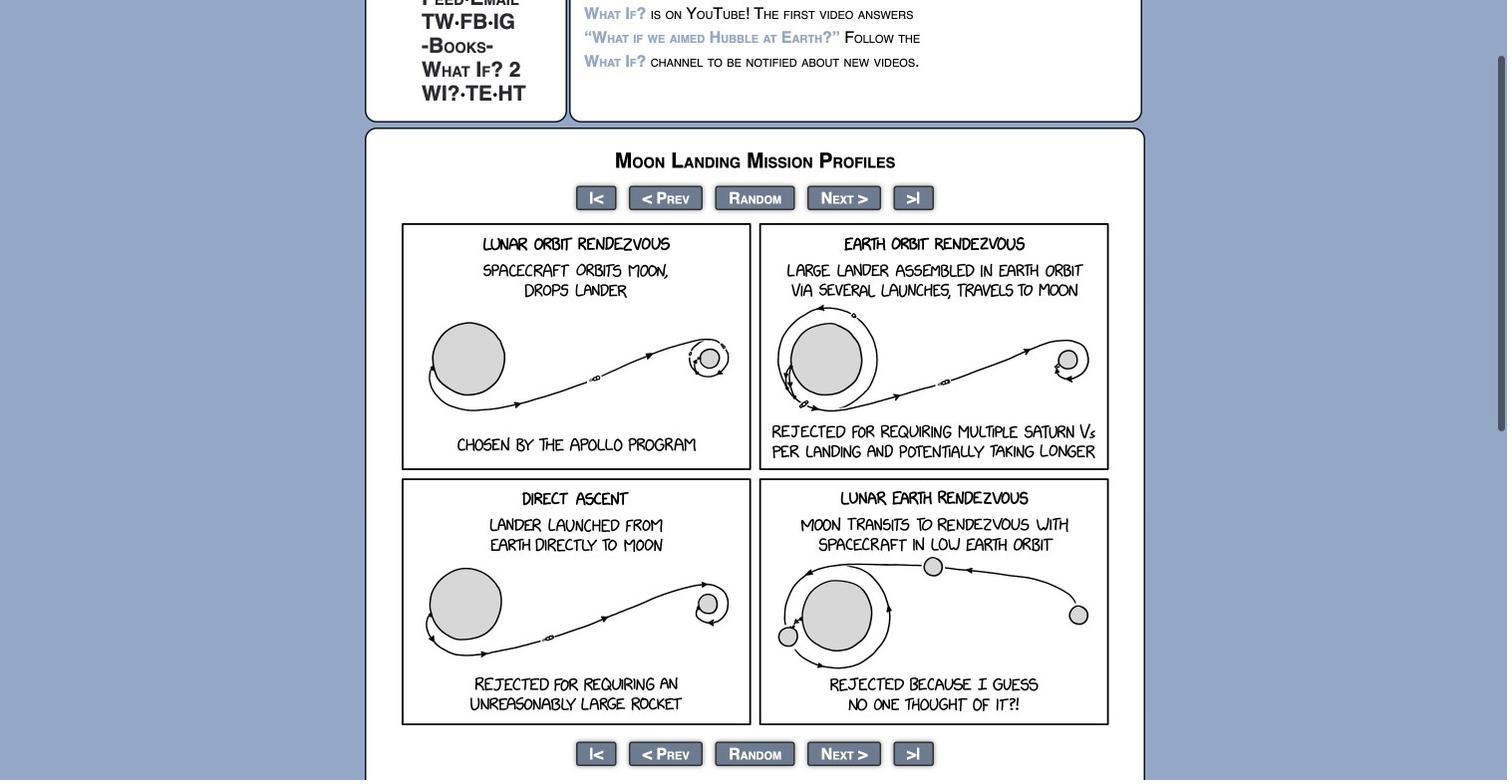 Task type: locate. For each thing, give the bounding box(es) containing it.
moon landing mission profiles image
[[401, 223, 1109, 726]]



Task type: vqa. For each thing, say whether or not it's contained in the screenshot.
Moon Landing Mission Profiles image
yes



